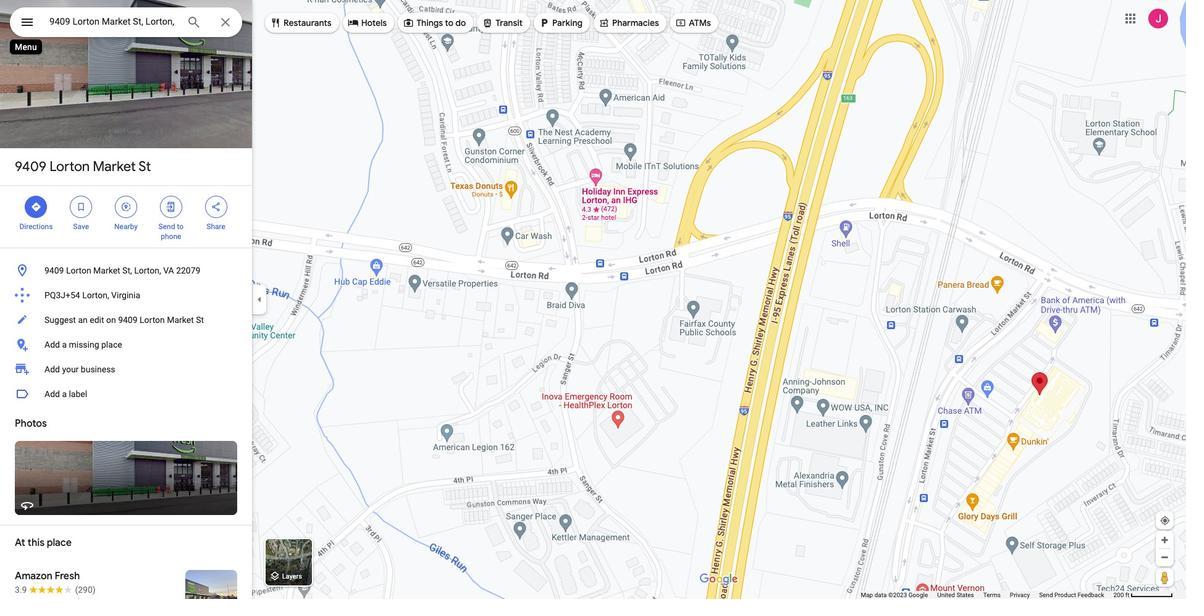 Task type: describe. For each thing, give the bounding box(es) containing it.
terms
[[983, 592, 1001, 599]]

business
[[81, 364, 115, 374]]

send for send to phone
[[158, 222, 175, 231]]

add a label button
[[0, 382, 252, 407]]

ft
[[1125, 592, 1130, 599]]

feedback
[[1078, 592, 1104, 599]]

200 ft button
[[1114, 592, 1173, 599]]

9409 lorton market st main content
[[0, 0, 252, 599]]

add a missing place button
[[0, 332, 252, 357]]

(290)
[[75, 585, 96, 595]]


[[675, 16, 686, 30]]

phone
[[161, 232, 181, 241]]

add for add a missing place
[[44, 340, 60, 350]]

show your location image
[[1160, 515, 1171, 526]]

0 vertical spatial st
[[139, 158, 151, 175]]

 parking
[[539, 16, 583, 30]]

add a label
[[44, 389, 87, 399]]

share
[[207, 222, 225, 231]]

atms
[[689, 17, 711, 28]]

footer inside google maps 'element'
[[861, 591, 1114, 599]]

an
[[78, 315, 88, 325]]

none field inside 9409 lorton market st, lorton, va 22079 "field"
[[49, 14, 177, 29]]

 things to do
[[403, 16, 466, 30]]

zoom in image
[[1160, 536, 1169, 545]]

united states button
[[937, 591, 974, 599]]

pharmacies
[[612, 17, 659, 28]]

hotels
[[361, 17, 387, 28]]

st,
[[122, 266, 132, 276]]


[[270, 16, 281, 30]]

200 ft
[[1114, 592, 1130, 599]]

actions for 9409 lorton market st region
[[0, 186, 252, 248]]


[[165, 200, 177, 214]]

nearby
[[114, 222, 138, 231]]

2 vertical spatial lorton
[[140, 315, 165, 325]]

at
[[15, 537, 25, 549]]

map data ©2023 google
[[861, 592, 928, 599]]

va
[[163, 266, 174, 276]]

this
[[28, 537, 45, 549]]

united
[[937, 592, 955, 599]]

photos
[[15, 418, 47, 430]]

collapse side panel image
[[253, 293, 266, 306]]

add for add your business
[[44, 364, 60, 374]]

9409 lorton market st
[[15, 158, 151, 175]]

to inside ' things to do'
[[445, 17, 453, 28]]

suggest
[[44, 315, 76, 325]]

9409 Lorton Market St, Lorton, VA 22079 field
[[10, 7, 242, 37]]


[[599, 16, 610, 30]]


[[482, 16, 493, 30]]

add your business
[[44, 364, 115, 374]]

on
[[106, 315, 116, 325]]

united states
[[937, 592, 974, 599]]



Task type: locate. For each thing, give the bounding box(es) containing it.
directions
[[19, 222, 53, 231]]

 transit
[[482, 16, 523, 30]]

9409
[[15, 158, 46, 175], [44, 266, 64, 276], [118, 315, 138, 325]]

2 add from the top
[[44, 364, 60, 374]]

virginia
[[111, 290, 140, 300]]

lorton, right the st,
[[134, 266, 161, 276]]

at this place
[[15, 537, 72, 549]]

pq3j+54 lorton, virginia button
[[0, 283, 252, 308]]

add
[[44, 340, 60, 350], [44, 364, 60, 374], [44, 389, 60, 399]]

 atms
[[675, 16, 711, 30]]

2 vertical spatial add
[[44, 389, 60, 399]]

to up phone
[[177, 222, 184, 231]]

restaurants
[[284, 17, 332, 28]]

show street view coverage image
[[1156, 568, 1174, 587]]

9409 lorton market st, lorton, va 22079
[[44, 266, 200, 276]]

lorton up '' at the left of page
[[50, 158, 90, 175]]

google
[[909, 592, 928, 599]]

send inside button
[[1039, 592, 1053, 599]]

0 horizontal spatial lorton,
[[82, 290, 109, 300]]

add inside the add a label button
[[44, 389, 60, 399]]

label
[[69, 389, 87, 399]]

1 horizontal spatial send
[[1039, 592, 1053, 599]]

0 vertical spatial place
[[101, 340, 122, 350]]

a inside button
[[62, 340, 67, 350]]

a left "label" on the bottom left
[[62, 389, 67, 399]]

lorton up 'pq3j+54 lorton, virginia' at the left
[[66, 266, 91, 276]]

google maps element
[[0, 0, 1186, 599]]

send left the product
[[1039, 592, 1053, 599]]

a for missing
[[62, 340, 67, 350]]


[[210, 200, 222, 214]]

200
[[1114, 592, 1124, 599]]

 restaurants
[[270, 16, 332, 30]]

add left your
[[44, 364, 60, 374]]

add inside add your business link
[[44, 364, 60, 374]]

add your business link
[[0, 357, 252, 382]]

9409 up 
[[15, 158, 46, 175]]

add down suggest
[[44, 340, 60, 350]]

transit
[[496, 17, 523, 28]]

a inside button
[[62, 389, 67, 399]]

1 horizontal spatial lorton,
[[134, 266, 161, 276]]

fresh
[[55, 570, 80, 583]]

place down on
[[101, 340, 122, 350]]

lorton for 9409 lorton market st
[[50, 158, 90, 175]]

st
[[139, 158, 151, 175], [196, 315, 204, 325]]

1 horizontal spatial st
[[196, 315, 204, 325]]

a left "missing"
[[62, 340, 67, 350]]

suggest an edit on 9409 lorton market st
[[44, 315, 204, 325]]

to inside send to phone
[[177, 222, 184, 231]]

missing
[[69, 340, 99, 350]]

edit
[[90, 315, 104, 325]]

1 vertical spatial lorton,
[[82, 290, 109, 300]]

market up 
[[93, 158, 136, 175]]

1 vertical spatial a
[[62, 389, 67, 399]]

3.9 stars 290 reviews image
[[15, 584, 96, 596]]

1 vertical spatial place
[[47, 537, 72, 549]]


[[539, 16, 550, 30]]

place right this
[[47, 537, 72, 549]]

footer
[[861, 591, 1114, 599]]

a
[[62, 340, 67, 350], [62, 389, 67, 399]]

None field
[[49, 14, 177, 29]]

pq3j+54
[[44, 290, 80, 300]]

0 vertical spatial a
[[62, 340, 67, 350]]

3 add from the top
[[44, 389, 60, 399]]

product
[[1055, 592, 1076, 599]]

send product feedback button
[[1039, 591, 1104, 599]]

market for st,
[[93, 266, 120, 276]]

send for send product feedback
[[1039, 592, 1053, 599]]

save
[[73, 222, 89, 231]]

zoom out image
[[1160, 553, 1169, 562]]


[[75, 200, 87, 214]]

st down 22079
[[196, 315, 204, 325]]

terms button
[[983, 591, 1001, 599]]

lorton up "add a missing place" button
[[140, 315, 165, 325]]

market for st
[[93, 158, 136, 175]]

your
[[62, 364, 79, 374]]

lorton,
[[134, 266, 161, 276], [82, 290, 109, 300]]

st inside button
[[196, 315, 204, 325]]

0 horizontal spatial send
[[158, 222, 175, 231]]

google account: james peterson  
(james.peterson1902@gmail.com) image
[[1148, 8, 1168, 28]]

9409 up pq3j+54
[[44, 266, 64, 276]]

0 vertical spatial market
[[93, 158, 136, 175]]

1 vertical spatial send
[[1039, 592, 1053, 599]]

layers
[[282, 573, 302, 581]]

1 horizontal spatial place
[[101, 340, 122, 350]]

1 vertical spatial st
[[196, 315, 204, 325]]

privacy button
[[1010, 591, 1030, 599]]

0 vertical spatial to
[[445, 17, 453, 28]]

pq3j+54 lorton, virginia
[[44, 290, 140, 300]]

1 vertical spatial add
[[44, 364, 60, 374]]


[[120, 200, 132, 214]]

market
[[93, 158, 136, 175], [93, 266, 120, 276], [167, 315, 194, 325]]

a for label
[[62, 389, 67, 399]]

1 a from the top
[[62, 340, 67, 350]]

0 vertical spatial lorton
[[50, 158, 90, 175]]

st up actions for 9409 lorton market st 'region'
[[139, 158, 151, 175]]

9409 for 9409 lorton market st
[[15, 158, 46, 175]]

add inside "add a missing place" button
[[44, 340, 60, 350]]


[[348, 16, 359, 30]]

place
[[101, 340, 122, 350], [47, 537, 72, 549]]

1 vertical spatial 9409
[[44, 266, 64, 276]]

©2023
[[888, 592, 907, 599]]

9409 right on
[[118, 315, 138, 325]]

map
[[861, 592, 873, 599]]

0 horizontal spatial st
[[139, 158, 151, 175]]

9409 for 9409 lorton market st, lorton, va 22079
[[44, 266, 64, 276]]

send
[[158, 222, 175, 231], [1039, 592, 1053, 599]]

lorton
[[50, 158, 90, 175], [66, 266, 91, 276], [140, 315, 165, 325]]

parking
[[552, 17, 583, 28]]

lorton for 9409 lorton market st, lorton, va 22079
[[66, 266, 91, 276]]

0 horizontal spatial place
[[47, 537, 72, 549]]

suggest an edit on 9409 lorton market st button
[[0, 308, 252, 332]]

22079
[[176, 266, 200, 276]]

1 horizontal spatial to
[[445, 17, 453, 28]]

lorton, up edit
[[82, 290, 109, 300]]

1 vertical spatial market
[[93, 266, 120, 276]]

market down 22079
[[167, 315, 194, 325]]

data
[[875, 592, 887, 599]]

to
[[445, 17, 453, 28], [177, 222, 184, 231]]

send inside send to phone
[[158, 222, 175, 231]]

send to phone
[[158, 222, 184, 241]]


[[31, 200, 42, 214]]

 search field
[[10, 7, 242, 40]]

1 vertical spatial to
[[177, 222, 184, 231]]

0 horizontal spatial to
[[177, 222, 184, 231]]

2 a from the top
[[62, 389, 67, 399]]

 pharmacies
[[599, 16, 659, 30]]

0 vertical spatial add
[[44, 340, 60, 350]]

add left "label" on the bottom left
[[44, 389, 60, 399]]

privacy
[[1010, 592, 1030, 599]]

0 vertical spatial 9409
[[15, 158, 46, 175]]

3.9
[[15, 585, 27, 595]]

place inside button
[[101, 340, 122, 350]]


[[20, 14, 35, 31]]

things
[[416, 17, 443, 28]]

do
[[455, 17, 466, 28]]

footer containing map data ©2023 google
[[861, 591, 1114, 599]]


[[403, 16, 414, 30]]

send up phone
[[158, 222, 175, 231]]

states
[[957, 592, 974, 599]]

market left the st,
[[93, 266, 120, 276]]

0 vertical spatial lorton,
[[134, 266, 161, 276]]

2 vertical spatial market
[[167, 315, 194, 325]]

1 add from the top
[[44, 340, 60, 350]]

0 vertical spatial send
[[158, 222, 175, 231]]

2 vertical spatial 9409
[[118, 315, 138, 325]]

send product feedback
[[1039, 592, 1104, 599]]

amazon
[[15, 570, 52, 583]]

add for add a label
[[44, 389, 60, 399]]

amazon fresh
[[15, 570, 80, 583]]

1 vertical spatial lorton
[[66, 266, 91, 276]]

add a missing place
[[44, 340, 122, 350]]

 hotels
[[348, 16, 387, 30]]

9409 lorton market st, lorton, va 22079 button
[[0, 258, 252, 283]]

to left do
[[445, 17, 453, 28]]

 button
[[10, 7, 44, 40]]



Task type: vqa. For each thing, say whether or not it's contained in the screenshot.
to
yes



